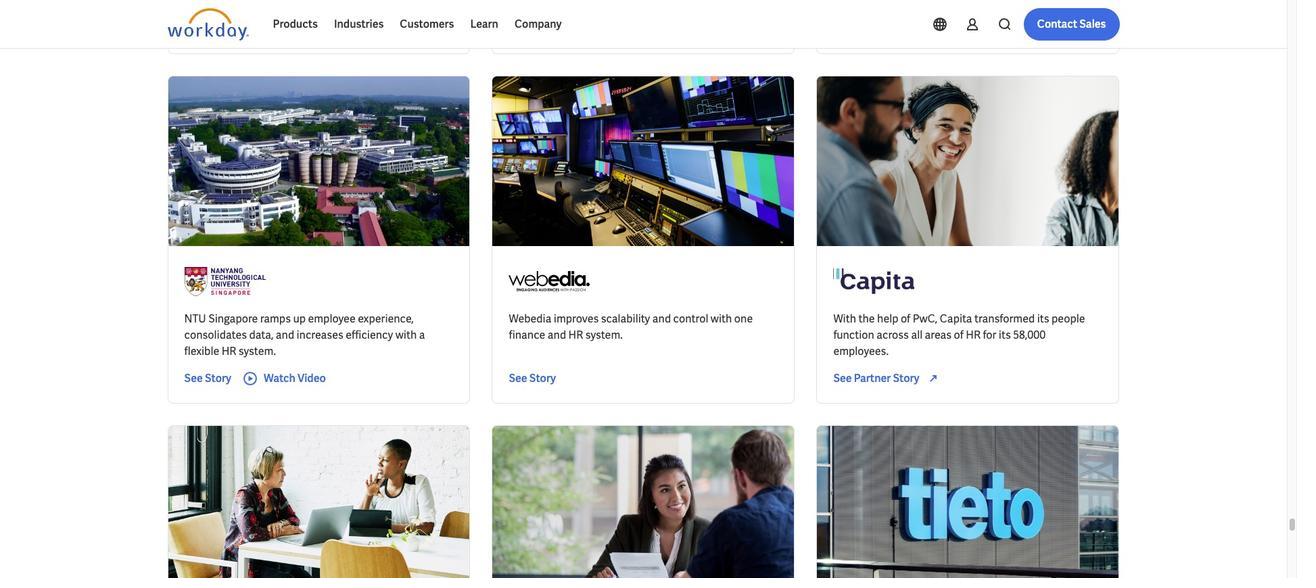 Task type: describe. For each thing, give the bounding box(es) containing it.
a
[[419, 328, 425, 343]]

learn
[[471, 17, 499, 31]]

ntu - nanyang technological university singapore image
[[184, 263, 266, 301]]

singapore
[[209, 312, 258, 326]]

industry
[[250, 15, 286, 27]]

efficiency
[[346, 328, 393, 343]]

contact
[[1038, 17, 1078, 31]]

transformed
[[975, 312, 1036, 326]]

flexible
[[184, 345, 219, 359]]

industries
[[334, 17, 384, 31]]

industries button
[[326, 8, 392, 41]]

industry button
[[239, 7, 313, 35]]

one
[[735, 312, 753, 326]]

business outcome button
[[324, 7, 443, 35]]

customers button
[[392, 8, 462, 41]]

capita business services limited image
[[834, 263, 915, 301]]

system. inside webedia improves scalability and control with one finance and hr system.
[[586, 328, 623, 343]]

ramps
[[260, 312, 291, 326]]

help
[[878, 312, 899, 326]]

watch video link
[[242, 371, 326, 387]]

control
[[674, 312, 709, 326]]

pwc,
[[913, 312, 938, 326]]

function
[[834, 328, 875, 343]]

topic button
[[167, 7, 228, 35]]

system. inside ntu singapore ramps up employee experience, consolidates data, and increases efficiency with a flexible hr system.
[[239, 345, 276, 359]]

with
[[834, 312, 857, 326]]

outcome
[[375, 15, 416, 27]]

consolidates
[[184, 328, 247, 343]]

watch
[[264, 372, 296, 386]]

for
[[984, 328, 997, 343]]

webedia improves scalability and control with one finance and hr system.
[[509, 312, 753, 343]]

2 horizontal spatial and
[[653, 312, 671, 326]]

see inside see partner story link
[[834, 372, 852, 386]]

story inside see partner story link
[[894, 372, 920, 386]]

data,
[[249, 328, 274, 343]]

finance
[[509, 328, 546, 343]]

capita
[[940, 312, 973, 326]]

more button
[[454, 7, 514, 35]]

contact sales
[[1038, 17, 1107, 31]]

with inside webedia improves scalability and control with one finance and hr system.
[[711, 312, 733, 326]]

employees.
[[834, 345, 889, 359]]

all
[[554, 15, 565, 27]]

hr for with the help of pwc, capita transformed its people function across all areas of hr for its 58,000 employees.
[[967, 328, 981, 343]]



Task type: vqa. For each thing, say whether or not it's contained in the screenshot.
Workforce
no



Task type: locate. For each thing, give the bounding box(es) containing it.
customers
[[400, 17, 454, 31]]

2 horizontal spatial hr
[[967, 328, 981, 343]]

ntu
[[184, 312, 206, 326]]

1 horizontal spatial system.
[[586, 328, 623, 343]]

1 horizontal spatial and
[[548, 328, 567, 343]]

its right for
[[999, 328, 1012, 343]]

contact sales link
[[1024, 8, 1120, 41]]

experience,
[[358, 312, 414, 326]]

hr inside webedia improves scalability and control with one finance and hr system.
[[569, 328, 584, 343]]

1 horizontal spatial of
[[955, 328, 964, 343]]

of down 'capita'
[[955, 328, 964, 343]]

with inside ntu singapore ramps up employee experience, consolidates data, and increases efficiency with a flexible hr system.
[[396, 328, 417, 343]]

0 horizontal spatial hr
[[222, 345, 236, 359]]

see partner story link
[[834, 371, 947, 387]]

company
[[515, 17, 562, 31]]

1 vertical spatial its
[[999, 328, 1012, 343]]

system. down scalability
[[586, 328, 623, 343]]

see story link
[[184, 21, 231, 37], [509, 21, 556, 37], [184, 371, 231, 387], [509, 371, 556, 387]]

its
[[1038, 312, 1050, 326], [999, 328, 1012, 343]]

ntu singapore ramps up employee experience, consolidates data, and increases efficiency with a flexible hr system.
[[184, 312, 425, 359]]

clear all
[[529, 15, 565, 27]]

system.
[[586, 328, 623, 343], [239, 345, 276, 359]]

watch video
[[264, 372, 326, 386]]

partner
[[855, 372, 891, 386]]

0 horizontal spatial with
[[396, 328, 417, 343]]

story
[[205, 22, 231, 36], [530, 22, 556, 36], [205, 372, 231, 386], [530, 372, 556, 386], [894, 372, 920, 386]]

and for webedia improves scalability and control with one finance and hr system.
[[548, 328, 567, 343]]

of
[[901, 312, 911, 326], [955, 328, 964, 343]]

clear all button
[[525, 7, 569, 35]]

0 vertical spatial system.
[[586, 328, 623, 343]]

0 vertical spatial with
[[711, 312, 733, 326]]

with left a
[[396, 328, 417, 343]]

video
[[298, 372, 326, 386]]

areas
[[925, 328, 952, 343]]

and inside ntu singapore ramps up employee experience, consolidates data, and increases efficiency with a flexible hr system.
[[276, 328, 294, 343]]

more
[[464, 15, 487, 27]]

hr for ntu singapore ramps up employee experience, consolidates data, and increases efficiency with a flexible hr system.
[[222, 345, 236, 359]]

and for ntu singapore ramps up employee experience, consolidates data, and increases efficiency with a flexible hr system.
[[276, 328, 294, 343]]

improves
[[554, 312, 599, 326]]

0 horizontal spatial of
[[901, 312, 911, 326]]

and
[[653, 312, 671, 326], [276, 328, 294, 343], [548, 328, 567, 343]]

system. down data,
[[239, 345, 276, 359]]

Search Customer Stories text field
[[928, 9, 1094, 32]]

1 vertical spatial system.
[[239, 345, 276, 359]]

hr down improves
[[569, 328, 584, 343]]

hr left for
[[967, 328, 981, 343]]

employee
[[308, 312, 356, 326]]

0 horizontal spatial its
[[999, 328, 1012, 343]]

and down improves
[[548, 328, 567, 343]]

clear
[[529, 15, 552, 27]]

see partner story
[[834, 372, 920, 386]]

its up 58,000
[[1038, 312, 1050, 326]]

see
[[184, 22, 203, 36], [509, 22, 528, 36], [184, 372, 203, 386], [509, 372, 528, 386], [834, 372, 852, 386]]

webedia image
[[509, 263, 590, 301]]

1 horizontal spatial with
[[711, 312, 733, 326]]

1 horizontal spatial its
[[1038, 312, 1050, 326]]

0 horizontal spatial system.
[[239, 345, 276, 359]]

hr inside with the help of pwc, capita transformed its people function across all areas of hr for its 58,000 employees.
[[967, 328, 981, 343]]

1 vertical spatial with
[[396, 328, 417, 343]]

hr
[[569, 328, 584, 343], [967, 328, 981, 343], [222, 345, 236, 359]]

all
[[912, 328, 923, 343]]

0 horizontal spatial and
[[276, 328, 294, 343]]

58,000
[[1014, 328, 1046, 343]]

up
[[293, 312, 306, 326]]

hr down consolidates
[[222, 345, 236, 359]]

company button
[[507, 8, 570, 41]]

see story
[[184, 22, 231, 36], [509, 22, 556, 36], [184, 372, 231, 386], [509, 372, 556, 386]]

products button
[[265, 8, 326, 41]]

topic
[[178, 15, 201, 27]]

business outcome
[[335, 15, 416, 27]]

0 vertical spatial of
[[901, 312, 911, 326]]

and left control
[[653, 312, 671, 326]]

webedia
[[509, 312, 552, 326]]

business
[[335, 15, 374, 27]]

with left one
[[711, 312, 733, 326]]

0 vertical spatial its
[[1038, 312, 1050, 326]]

with the help of pwc, capita transformed its people function across all areas of hr for its 58,000 employees.
[[834, 312, 1086, 359]]

the
[[859, 312, 875, 326]]

increases
[[297, 328, 344, 343]]

sales
[[1080, 17, 1107, 31]]

scalability
[[601, 312, 651, 326]]

with
[[711, 312, 733, 326], [396, 328, 417, 343]]

across
[[877, 328, 910, 343]]

1 horizontal spatial hr
[[569, 328, 584, 343]]

learn button
[[462, 8, 507, 41]]

hr inside ntu singapore ramps up employee experience, consolidates data, and increases efficiency with a flexible hr system.
[[222, 345, 236, 359]]

and down ramps
[[276, 328, 294, 343]]

go to the homepage image
[[167, 8, 249, 41]]

people
[[1052, 312, 1086, 326]]

1 vertical spatial of
[[955, 328, 964, 343]]

of right help
[[901, 312, 911, 326]]

products
[[273, 17, 318, 31]]



